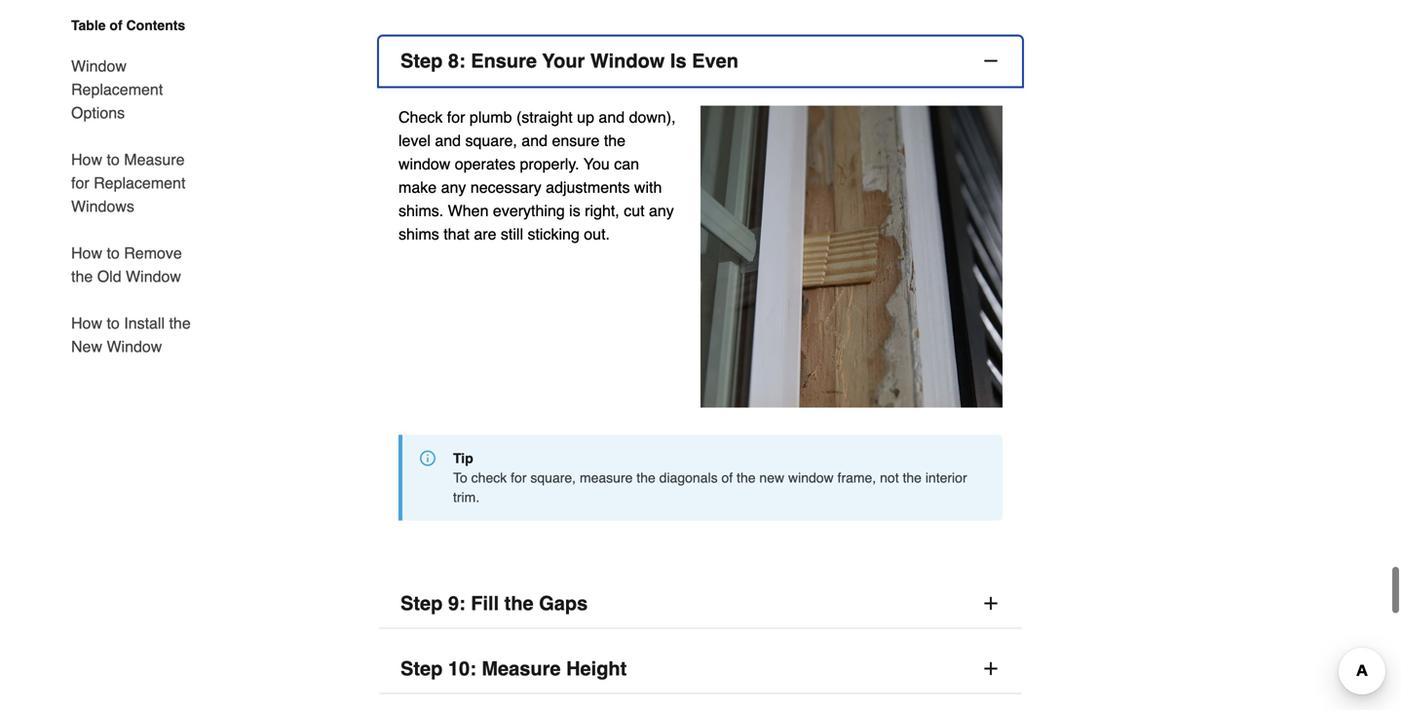 Task type: describe. For each thing, give the bounding box(es) containing it.
square, inside the check for plumb (straight up and down), level and square, and ensure the window operates properly. you can make any necessary adjustments with shims. when everything is right, cut any shims that are still sticking out.
[[466, 132, 518, 150]]

window inside window replacement options
[[71, 57, 127, 75]]

that
[[444, 225, 470, 243]]

are
[[474, 225, 497, 243]]

window inside the check for plumb (straight up and down), level and square, and ensure the window operates properly. you can make any necessary adjustments with shims. when everything is right, cut any shims that are still sticking out.
[[399, 155, 451, 173]]

how for how to measure for replacement windows
[[71, 151, 102, 169]]

step 9: fill the gaps
[[401, 593, 588, 615]]

step for step 10: measure height
[[401, 658, 443, 680]]

interior
[[926, 470, 968, 486]]

to for measure
[[107, 151, 120, 169]]

windows
[[71, 197, 134, 215]]

you
[[584, 155, 610, 173]]

window inside 'tip to check for square, measure the diagonals of the new window frame, not the interior trim.'
[[789, 470, 834, 486]]

shims.
[[399, 202, 444, 220]]

how to install the new window link
[[71, 300, 202, 359]]

how to measure for replacement windows
[[71, 151, 186, 215]]

remove
[[124, 244, 182, 262]]

when
[[448, 202, 489, 220]]

install
[[124, 314, 165, 332]]

is
[[570, 202, 581, 220]]

step 8: ensure your window is even button
[[379, 37, 1023, 86]]

9:
[[448, 593, 466, 615]]

shims
[[399, 225, 439, 243]]

0 vertical spatial replacement
[[71, 80, 163, 98]]

window inside how to remove the old window
[[126, 268, 181, 286]]

to
[[453, 470, 468, 486]]

options
[[71, 104, 125, 122]]

how for how to remove the old window
[[71, 244, 102, 262]]

contents
[[126, 18, 185, 33]]

plus image for step 10: measure height
[[982, 659, 1001, 679]]

how to install the new window
[[71, 314, 191, 356]]

out.
[[584, 225, 610, 243]]

can
[[614, 155, 640, 173]]

properly.
[[520, 155, 580, 173]]

check
[[399, 108, 443, 126]]

minus image
[[982, 51, 1001, 71]]

step for step 8: ensure your window is even
[[401, 50, 443, 72]]

frame,
[[838, 470, 877, 486]]

how to measure for replacement windows link
[[71, 136, 202, 230]]

how for how to install the new window
[[71, 314, 102, 332]]

check for plumb (straight up and down), level and square, and ensure the window operates properly. you can make any necessary adjustments with shims. when everything is right, cut any shims that are still sticking out.
[[399, 108, 676, 243]]

1 horizontal spatial and
[[522, 132, 548, 150]]

to for install
[[107, 314, 120, 332]]

of inside 'tip to check for square, measure the diagonals of the new window frame, not the interior trim.'
[[722, 470, 733, 486]]

with
[[635, 178, 662, 196]]

table of contents element
[[56, 16, 202, 359]]

the inside how to remove the old window
[[71, 268, 93, 286]]

for for tip to check for square, measure the diagonals of the new window frame, not the interior trim.
[[511, 470, 527, 486]]

ensure
[[552, 132, 600, 150]]



Task type: vqa. For each thing, say whether or not it's contained in the screenshot.
Doorbells link
no



Task type: locate. For each thing, give the bounding box(es) containing it.
and right up
[[599, 108, 625, 126]]

of right diagonals
[[722, 470, 733, 486]]

window inside button
[[591, 50, 665, 72]]

info image
[[420, 451, 436, 466]]

to inside how to remove the old window
[[107, 244, 120, 262]]

replacement up options
[[71, 80, 163, 98]]

and down (straight
[[522, 132, 548, 150]]

measure inside how to measure for replacement windows
[[124, 151, 185, 169]]

3 to from the top
[[107, 314, 120, 332]]

the left the old
[[71, 268, 93, 286]]

cut
[[624, 202, 645, 220]]

1 vertical spatial square,
[[531, 470, 576, 486]]

measure
[[580, 470, 633, 486]]

2 vertical spatial for
[[511, 470, 527, 486]]

check
[[472, 470, 507, 486]]

sticking
[[528, 225, 580, 243]]

gaps
[[539, 593, 588, 615]]

table
[[71, 18, 106, 33]]

the right install
[[169, 314, 191, 332]]

not
[[880, 470, 899, 486]]

to
[[107, 151, 120, 169], [107, 244, 120, 262], [107, 314, 120, 332]]

step 10: measure height button
[[379, 645, 1023, 695]]

to inside how to install the new window
[[107, 314, 120, 332]]

1 how from the top
[[71, 151, 102, 169]]

the left new
[[737, 470, 756, 486]]

1 horizontal spatial window
[[789, 470, 834, 486]]

the right not
[[903, 470, 922, 486]]

0 vertical spatial step
[[401, 50, 443, 72]]

measure right 10:
[[482, 658, 561, 680]]

adjustments
[[546, 178, 630, 196]]

necessary
[[471, 178, 542, 196]]

plus image inside 'step 10: measure height' button
[[982, 659, 1001, 679]]

0 vertical spatial any
[[441, 178, 466, 196]]

new
[[760, 470, 785, 486]]

window left is
[[591, 50, 665, 72]]

1 horizontal spatial of
[[722, 470, 733, 486]]

0 horizontal spatial any
[[441, 178, 466, 196]]

0 vertical spatial to
[[107, 151, 120, 169]]

1 vertical spatial window
[[789, 470, 834, 486]]

1 step from the top
[[401, 50, 443, 72]]

the up can
[[604, 132, 626, 150]]

how to remove the old window link
[[71, 230, 202, 300]]

diagonals
[[660, 470, 718, 486]]

1 horizontal spatial measure
[[482, 658, 561, 680]]

for for how to measure for replacement windows
[[71, 174, 89, 192]]

for
[[447, 108, 465, 126], [71, 174, 89, 192], [511, 470, 527, 486]]

trim.
[[453, 490, 480, 505]]

0 horizontal spatial measure
[[124, 151, 185, 169]]

window down table at the left
[[71, 57, 127, 75]]

even
[[692, 50, 739, 72]]

replacement
[[71, 80, 163, 98], [94, 174, 186, 192]]

the right fill
[[505, 593, 534, 615]]

any down the with
[[649, 202, 674, 220]]

still
[[501, 225, 524, 243]]

right,
[[585, 202, 620, 220]]

window right new
[[789, 470, 834, 486]]

2 vertical spatial how
[[71, 314, 102, 332]]

2 plus image from the top
[[982, 659, 1001, 679]]

for inside how to measure for replacement windows
[[71, 174, 89, 192]]

any
[[441, 178, 466, 196], [649, 202, 674, 220]]

level
[[399, 132, 431, 150]]

2 vertical spatial to
[[107, 314, 120, 332]]

1 vertical spatial for
[[71, 174, 89, 192]]

for left plumb
[[447, 108, 465, 126]]

2 vertical spatial step
[[401, 658, 443, 680]]

plus image for step 9: fill the gaps
[[982, 594, 1001, 614]]

of
[[110, 18, 122, 33], [722, 470, 733, 486]]

ensure
[[471, 50, 537, 72]]

measure
[[124, 151, 185, 169], [482, 658, 561, 680]]

1 vertical spatial replacement
[[94, 174, 186, 192]]

2 to from the top
[[107, 244, 120, 262]]

0 vertical spatial plus image
[[982, 594, 1001, 614]]

1 plus image from the top
[[982, 594, 1001, 614]]

step inside 'step 10: measure height' button
[[401, 658, 443, 680]]

to up the old
[[107, 244, 120, 262]]

step inside the step 9: fill the gaps button
[[401, 593, 443, 615]]

1 vertical spatial measure
[[482, 658, 561, 680]]

1 vertical spatial plus image
[[982, 659, 1001, 679]]

how
[[71, 151, 102, 169], [71, 244, 102, 262], [71, 314, 102, 332]]

the
[[604, 132, 626, 150], [71, 268, 93, 286], [169, 314, 191, 332], [637, 470, 656, 486], [737, 470, 756, 486], [903, 470, 922, 486], [505, 593, 534, 615]]

for inside the check for plumb (straight up and down), level and square, and ensure the window operates properly. you can make any necessary adjustments with shims. when everything is right, cut any shims that are still sticking out.
[[447, 108, 465, 126]]

step 10: measure height
[[401, 658, 627, 680]]

(straight
[[517, 108, 573, 126]]

1 horizontal spatial for
[[447, 108, 465, 126]]

plus image inside the step 9: fill the gaps button
[[982, 594, 1001, 614]]

0 vertical spatial window
[[399, 155, 451, 173]]

step for step 9: fill the gaps
[[401, 593, 443, 615]]

window
[[399, 155, 451, 173], [789, 470, 834, 486]]

window down remove
[[126, 268, 181, 286]]

to for remove
[[107, 244, 120, 262]]

3 how from the top
[[71, 314, 102, 332]]

replacement inside how to measure for replacement windows
[[94, 174, 186, 192]]

how inside how to install the new window
[[71, 314, 102, 332]]

square, down plumb
[[466, 132, 518, 150]]

0 horizontal spatial window
[[399, 155, 451, 173]]

how inside how to remove the old window
[[71, 244, 102, 262]]

0 vertical spatial of
[[110, 18, 122, 33]]

2 how from the top
[[71, 244, 102, 262]]

of inside 'element'
[[110, 18, 122, 33]]

and
[[599, 108, 625, 126], [435, 132, 461, 150], [522, 132, 548, 150]]

0 horizontal spatial and
[[435, 132, 461, 150]]

everything
[[493, 202, 565, 220]]

tip to check for square, measure the diagonals of the new window frame, not the interior trim.
[[453, 451, 968, 505]]

measure for to
[[124, 151, 185, 169]]

window inside how to install the new window
[[107, 338, 162, 356]]

to inside how to measure for replacement windows
[[107, 151, 120, 169]]

2 horizontal spatial for
[[511, 470, 527, 486]]

square,
[[466, 132, 518, 150], [531, 470, 576, 486]]

step inside step 8: ensure your window is even button
[[401, 50, 443, 72]]

plus image
[[982, 594, 1001, 614], [982, 659, 1001, 679]]

height
[[566, 658, 627, 680]]

for right check
[[511, 470, 527, 486]]

how inside how to measure for replacement windows
[[71, 151, 102, 169]]

fill
[[471, 593, 499, 615]]

how up new
[[71, 314, 102, 332]]

operates
[[455, 155, 516, 173]]

step 9: fill the gaps button
[[379, 580, 1023, 629]]

0 vertical spatial square,
[[466, 132, 518, 150]]

step
[[401, 50, 443, 72], [401, 593, 443, 615], [401, 658, 443, 680]]

window
[[591, 50, 665, 72], [71, 57, 127, 75], [126, 268, 181, 286], [107, 338, 162, 356]]

3 step from the top
[[401, 658, 443, 680]]

replacement up windows in the left top of the page
[[94, 174, 186, 192]]

and right level
[[435, 132, 461, 150]]

the inside how to install the new window
[[169, 314, 191, 332]]

your
[[542, 50, 585, 72]]

window replacement options link
[[71, 43, 202, 136]]

any up when
[[441, 178, 466, 196]]

the inside button
[[505, 593, 534, 615]]

measure for 10:
[[482, 658, 561, 680]]

to left install
[[107, 314, 120, 332]]

8:
[[448, 50, 466, 72]]

window up make
[[399, 155, 451, 173]]

step left 10:
[[401, 658, 443, 680]]

the right measure
[[637, 470, 656, 486]]

is
[[671, 50, 687, 72]]

0 vertical spatial for
[[447, 108, 465, 126]]

tip
[[453, 451, 474, 466]]

make
[[399, 178, 437, 196]]

table of contents
[[71, 18, 185, 33]]

measure inside button
[[482, 658, 561, 680]]

step left 9:
[[401, 593, 443, 615]]

2 horizontal spatial and
[[599, 108, 625, 126]]

0 horizontal spatial for
[[71, 174, 89, 192]]

1 to from the top
[[107, 151, 120, 169]]

1 horizontal spatial any
[[649, 202, 674, 220]]

how up the old
[[71, 244, 102, 262]]

square, inside 'tip to check for square, measure the diagonals of the new window frame, not the interior trim.'
[[531, 470, 576, 486]]

0 horizontal spatial of
[[110, 18, 122, 33]]

square, left measure
[[531, 470, 576, 486]]

0 vertical spatial how
[[71, 151, 102, 169]]

1 vertical spatial step
[[401, 593, 443, 615]]

window down install
[[107, 338, 162, 356]]

1 vertical spatial to
[[107, 244, 120, 262]]

1 vertical spatial any
[[649, 202, 674, 220]]

step left 8:
[[401, 50, 443, 72]]

1 vertical spatial of
[[722, 470, 733, 486]]

0 vertical spatial measure
[[124, 151, 185, 169]]

how down options
[[71, 151, 102, 169]]

10:
[[448, 658, 477, 680]]

measure up windows in the left top of the page
[[124, 151, 185, 169]]

window replacement options
[[71, 57, 163, 122]]

the inside the check for plumb (straight up and down), level and square, and ensure the window operates properly. you can make any necessary adjustments with shims. when everything is right, cut any shims that are still sticking out.
[[604, 132, 626, 150]]

old
[[97, 268, 121, 286]]

for inside 'tip to check for square, measure the diagonals of the new window frame, not the interior trim.'
[[511, 470, 527, 486]]

how to remove the old window
[[71, 244, 182, 286]]

1 vertical spatial how
[[71, 244, 102, 262]]

a window with shims inserted to make it level. image
[[701, 106, 1003, 408]]

2 step from the top
[[401, 593, 443, 615]]

plumb
[[470, 108, 512, 126]]

1 horizontal spatial square,
[[531, 470, 576, 486]]

up
[[577, 108, 595, 126]]

to up windows in the left top of the page
[[107, 151, 120, 169]]

0 horizontal spatial square,
[[466, 132, 518, 150]]

step 8: ensure your window is even
[[401, 50, 739, 72]]

new
[[71, 338, 102, 356]]

for up windows in the left top of the page
[[71, 174, 89, 192]]

down),
[[629, 108, 676, 126]]

of right table at the left
[[110, 18, 122, 33]]



